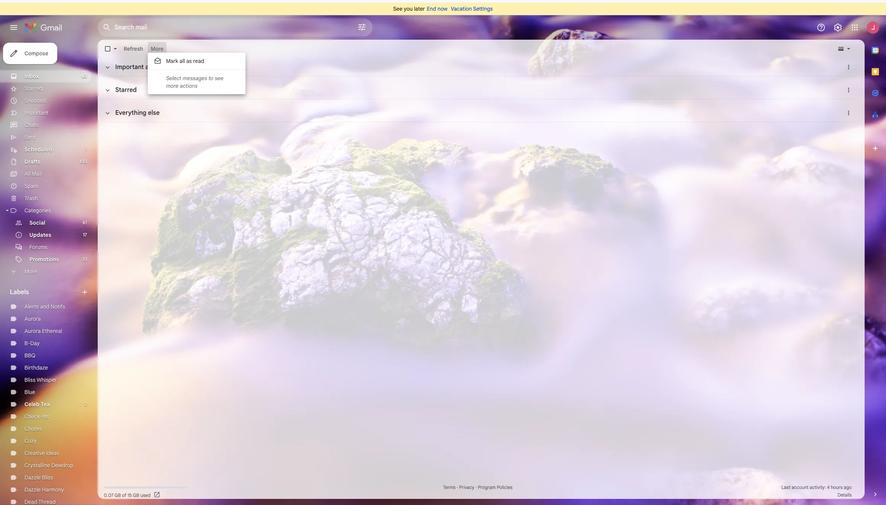 Task type: describe. For each thing, give the bounding box(es) containing it.
1
[[85, 147, 87, 152]]

policies
[[497, 485, 513, 491]]

messages
[[183, 75, 207, 82]]

more button
[[148, 42, 167, 56]]

bliss whisper link
[[24, 377, 57, 384]]

scheduled link
[[24, 146, 52, 153]]

show more messages. image for everything else
[[840, 109, 842, 117]]

creative
[[24, 450, 45, 457]]

b-
[[24, 340, 30, 347]]

trash
[[24, 195, 38, 202]]

creative ideas
[[24, 450, 59, 457]]

bliss whisper
[[24, 377, 57, 384]]

cozy link
[[24, 438, 37, 445]]

follow link to manage storage image
[[154, 492, 161, 499]]

inbox section options image for everything else
[[845, 109, 853, 117]]

promotions
[[29, 256, 59, 263]]

show more messages. image for important and unread
[[840, 63, 842, 71]]

chats link
[[24, 122, 39, 129]]

tea
[[41, 401, 50, 408]]

end
[[427, 5, 436, 12]]

ideas
[[46, 450, 59, 457]]

crystalline
[[24, 462, 50, 469]]

settings
[[473, 5, 493, 12]]

privacy
[[459, 485, 474, 491]]

bbq
[[24, 352, 35, 359]]

b-day link
[[24, 340, 40, 347]]

15
[[128, 493, 132, 498]]

aurora ethereal link
[[24, 328, 62, 335]]

drafts link
[[24, 158, 41, 165]]

dazzle harmony link
[[24, 487, 64, 494]]

activity:
[[810, 485, 826, 491]]

select messages to see more actions
[[166, 75, 223, 89]]

drafts
[[24, 158, 41, 165]]

inbox section options image
[[845, 86, 853, 94]]

dazzle bliss link
[[24, 475, 53, 481]]

advanced search options image
[[354, 19, 370, 35]]

updates
[[29, 232, 51, 239]]

toggle split pane mode image
[[837, 45, 845, 53]]

day
[[30, 340, 40, 347]]

important link
[[24, 110, 48, 116]]

scheduled
[[24, 146, 52, 153]]

0 vertical spatial bliss
[[24, 377, 35, 384]]

celeb tea
[[24, 401, 50, 408]]

aurora for aurora ethereal
[[24, 328, 41, 335]]

program
[[478, 485, 496, 491]]

sent link
[[24, 134, 35, 141]]

check-
[[24, 413, 42, 420]]

ethereal
[[42, 328, 62, 335]]

notifs
[[51, 304, 65, 310]]

aurora for the aurora link
[[24, 316, 41, 323]]

details link
[[838, 493, 852, 498]]

hours
[[831, 485, 843, 491]]

crystalline dewdrop link
[[24, 462, 73, 469]]

promotions link
[[29, 256, 59, 263]]

17
[[83, 232, 87, 238]]

forums
[[29, 244, 47, 251]]

labels
[[10, 289, 29, 296]]

ago
[[844, 485, 852, 491]]

2
[[85, 402, 87, 407]]

chores link
[[24, 426, 42, 433]]

all mail link
[[24, 171, 42, 178]]

2 · from the left
[[476, 485, 477, 491]]

used
[[140, 493, 151, 498]]

categories
[[24, 207, 51, 214]]

crystalline dewdrop
[[24, 462, 73, 469]]

compose button
[[3, 43, 57, 64]]

aurora link
[[24, 316, 41, 323]]

forums link
[[29, 244, 47, 251]]

updates link
[[29, 232, 51, 239]]

dewdrop
[[51, 462, 73, 469]]

everything
[[115, 109, 146, 117]]

1 gb from the left
[[115, 493, 121, 498]]

settings image
[[833, 23, 843, 32]]

footer inside main content
[[98, 484, 859, 499]]

dazzle harmony
[[24, 487, 64, 494]]

alerts and notifs
[[24, 304, 65, 310]]

celeb tea link
[[24, 401, 50, 408]]

main menu image
[[9, 23, 18, 32]]

63
[[82, 73, 87, 79]]

you
[[404, 5, 413, 12]]

blue link
[[24, 389, 35, 396]]

important for important link
[[24, 110, 48, 116]]

all
[[24, 171, 30, 178]]

dazzle for dazzle harmony
[[24, 487, 41, 494]]

actions
[[180, 82, 198, 89]]

more for more button at the bottom of the page
[[24, 268, 37, 275]]

else
[[148, 109, 160, 117]]

inbox
[[24, 73, 39, 80]]

unread
[[158, 63, 178, 71]]

0.07 gb of 15 gb used
[[104, 493, 151, 498]]

categories link
[[24, 207, 51, 214]]

1 horizontal spatial bliss
[[42, 475, 53, 481]]



Task type: vqa. For each thing, say whether or not it's contained in the screenshot.
"61"
yes



Task type: locate. For each thing, give the bounding box(es) containing it.
main content
[[98, 40, 865, 505]]

1 horizontal spatial and
[[145, 63, 156, 71]]

0.07
[[104, 493, 113, 498]]

starred
[[24, 85, 42, 92], [115, 86, 137, 94]]

select
[[166, 75, 181, 82]]

gb left of
[[115, 493, 121, 498]]

Search mail text field
[[115, 24, 336, 31]]

see
[[393, 5, 403, 12]]

show more messages. image down toggle split pane mode image
[[840, 63, 842, 71]]

bliss up blue link
[[24, 377, 35, 384]]

creative ideas link
[[24, 450, 59, 457]]

aurora down the aurora link
[[24, 328, 41, 335]]

61
[[83, 220, 87, 226]]

later
[[414, 5, 425, 12]]

chores
[[24, 426, 42, 433]]

· right terms
[[457, 485, 458, 491]]

and
[[145, 63, 156, 71], [40, 304, 49, 310]]

inbox section options image down inbox section options image
[[845, 109, 853, 117]]

1 vertical spatial dazzle
[[24, 487, 41, 494]]

show more messages. image
[[840, 86, 842, 94]]

last
[[782, 485, 790, 491]]

bliss
[[24, 377, 35, 384], [42, 475, 53, 481]]

more
[[151, 45, 164, 52], [24, 268, 37, 275]]

starred up everything
[[115, 86, 137, 94]]

0 vertical spatial important
[[115, 63, 144, 71]]

inbox section options image
[[845, 63, 853, 71], [845, 109, 853, 117]]

more
[[166, 82, 178, 89]]

inbox section options image for important and unread
[[845, 63, 853, 71]]

aurora down the alerts
[[24, 316, 41, 323]]

chats
[[24, 122, 39, 129]]

labels heading
[[10, 289, 81, 296]]

birthdaze
[[24, 365, 48, 371]]

dazzle down the crystalline
[[24, 475, 41, 481]]

dazzle down dazzle bliss link at the left of the page
[[24, 487, 41, 494]]

2 gb from the left
[[133, 493, 139, 498]]

1 horizontal spatial more
[[151, 45, 164, 52]]

now
[[438, 5, 448, 12]]

starred link
[[24, 85, 42, 92]]

1 vertical spatial important
[[24, 110, 48, 116]]

show more messages. image
[[840, 63, 842, 71], [840, 109, 842, 117]]

mail
[[32, 171, 42, 178]]

snoozed link
[[24, 97, 46, 104]]

check-ins link
[[24, 413, 49, 420]]

gmail image
[[24, 20, 66, 35]]

show more messages. image down show more messages. image
[[840, 109, 842, 117]]

aurora ethereal
[[24, 328, 62, 335]]

1 horizontal spatial important
[[115, 63, 144, 71]]

privacy link
[[459, 485, 474, 491]]

footer
[[98, 484, 859, 499]]

terms link
[[443, 485, 456, 491]]

None search field
[[98, 18, 373, 37]]

1 horizontal spatial starred
[[115, 86, 137, 94]]

dazzle for dazzle bliss
[[24, 475, 41, 481]]

important and unread button
[[100, 60, 181, 75]]

·
[[457, 485, 458, 491], [476, 485, 477, 491]]

more for more popup button
[[151, 45, 164, 52]]

celeb
[[24, 401, 40, 408]]

1 vertical spatial bliss
[[42, 475, 53, 481]]

2 dazzle from the top
[[24, 487, 41, 494]]

everything else button
[[100, 106, 163, 121]]

more inside button
[[24, 268, 37, 275]]

None checkbox
[[104, 45, 111, 53]]

birthdaze link
[[24, 365, 48, 371]]

gb right 15
[[133, 493, 139, 498]]

1 aurora from the top
[[24, 316, 41, 323]]

starred up snoozed
[[24, 85, 42, 92]]

alerts and notifs link
[[24, 304, 65, 310]]

refresh
[[124, 45, 143, 52]]

0 vertical spatial show more messages. image
[[840, 63, 842, 71]]

0 horizontal spatial ·
[[457, 485, 458, 491]]

0 vertical spatial more
[[151, 45, 164, 52]]

dazzle bliss
[[24, 475, 53, 481]]

important and unread
[[115, 63, 178, 71]]

0 horizontal spatial and
[[40, 304, 49, 310]]

details
[[838, 493, 852, 498]]

starred button
[[100, 83, 140, 98]]

important down snoozed link at the left top
[[24, 110, 48, 116]]

terms · privacy · program policies
[[443, 485, 513, 491]]

0 vertical spatial dazzle
[[24, 475, 41, 481]]

cozy
[[24, 438, 37, 445]]

as
[[186, 58, 192, 65]]

main content containing important and unread
[[98, 40, 865, 505]]

starred inside 'labels' navigation
[[24, 85, 42, 92]]

1 vertical spatial show more messages. image
[[840, 109, 842, 117]]

check-ins
[[24, 413, 49, 420]]

footer containing terms
[[98, 484, 859, 499]]

1 dazzle from the top
[[24, 475, 41, 481]]

see
[[215, 75, 223, 82]]

and inside dropdown button
[[145, 63, 156, 71]]

more up important and unread
[[151, 45, 164, 52]]

blue
[[24, 389, 35, 396]]

labels navigation
[[0, 40, 98, 505]]

and for unread
[[145, 63, 156, 71]]

mark all as read
[[166, 58, 204, 65]]

mark
[[166, 58, 178, 65]]

search mail image
[[100, 21, 114, 34]]

important for important and unread
[[115, 63, 144, 71]]

· right privacy link
[[476, 485, 477, 491]]

bliss down crystalline dewdrop
[[42, 475, 53, 481]]

1 vertical spatial aurora
[[24, 328, 41, 335]]

0 horizontal spatial more
[[24, 268, 37, 275]]

more inside popup button
[[151, 45, 164, 52]]

everything else
[[115, 109, 160, 117]]

1 show more messages. image from the top
[[840, 63, 842, 71]]

whisper
[[37, 377, 57, 384]]

more down promotions link
[[24, 268, 37, 275]]

1 horizontal spatial ·
[[476, 485, 477, 491]]

important
[[115, 63, 144, 71], [24, 110, 48, 116]]

alerts
[[24, 304, 39, 310]]

spam
[[24, 183, 38, 190]]

tab list
[[865, 40, 886, 478]]

important inside 'labels' navigation
[[24, 110, 48, 116]]

1 vertical spatial more
[[24, 268, 37, 275]]

terms
[[443, 485, 456, 491]]

0 vertical spatial aurora
[[24, 316, 41, 323]]

0 horizontal spatial important
[[24, 110, 48, 116]]

b-day
[[24, 340, 40, 347]]

important inside important and unread dropdown button
[[115, 63, 144, 71]]

and inside 'labels' navigation
[[40, 304, 49, 310]]

0 horizontal spatial bliss
[[24, 377, 35, 384]]

0 horizontal spatial starred
[[24, 85, 42, 92]]

account
[[792, 485, 809, 491]]

sent
[[24, 134, 35, 141]]

program policies link
[[478, 485, 513, 491]]

1 vertical spatial and
[[40, 304, 49, 310]]

spam link
[[24, 183, 38, 190]]

2 aurora from the top
[[24, 328, 41, 335]]

0 vertical spatial and
[[145, 63, 156, 71]]

trash link
[[24, 195, 38, 202]]

all mail
[[24, 171, 42, 178]]

1 vertical spatial inbox section options image
[[845, 109, 853, 117]]

and for notifs
[[40, 304, 49, 310]]

refresh button
[[121, 42, 146, 56]]

1 horizontal spatial gb
[[133, 493, 139, 498]]

dazzle
[[24, 475, 41, 481], [24, 487, 41, 494]]

1 · from the left
[[457, 485, 458, 491]]

and left unread
[[145, 63, 156, 71]]

inbox section options image down toggle split pane mode image
[[845, 63, 853, 71]]

read
[[193, 58, 204, 65]]

support image
[[817, 23, 826, 32]]

0 horizontal spatial gb
[[115, 493, 121, 498]]

0 vertical spatial inbox section options image
[[845, 63, 853, 71]]

important down refresh button
[[115, 63, 144, 71]]

to
[[209, 75, 213, 82]]

starred inside dropdown button
[[115, 86, 137, 94]]

2 show more messages. image from the top
[[840, 109, 842, 117]]

and right the alerts
[[40, 304, 49, 310]]

social link
[[29, 220, 45, 226]]



